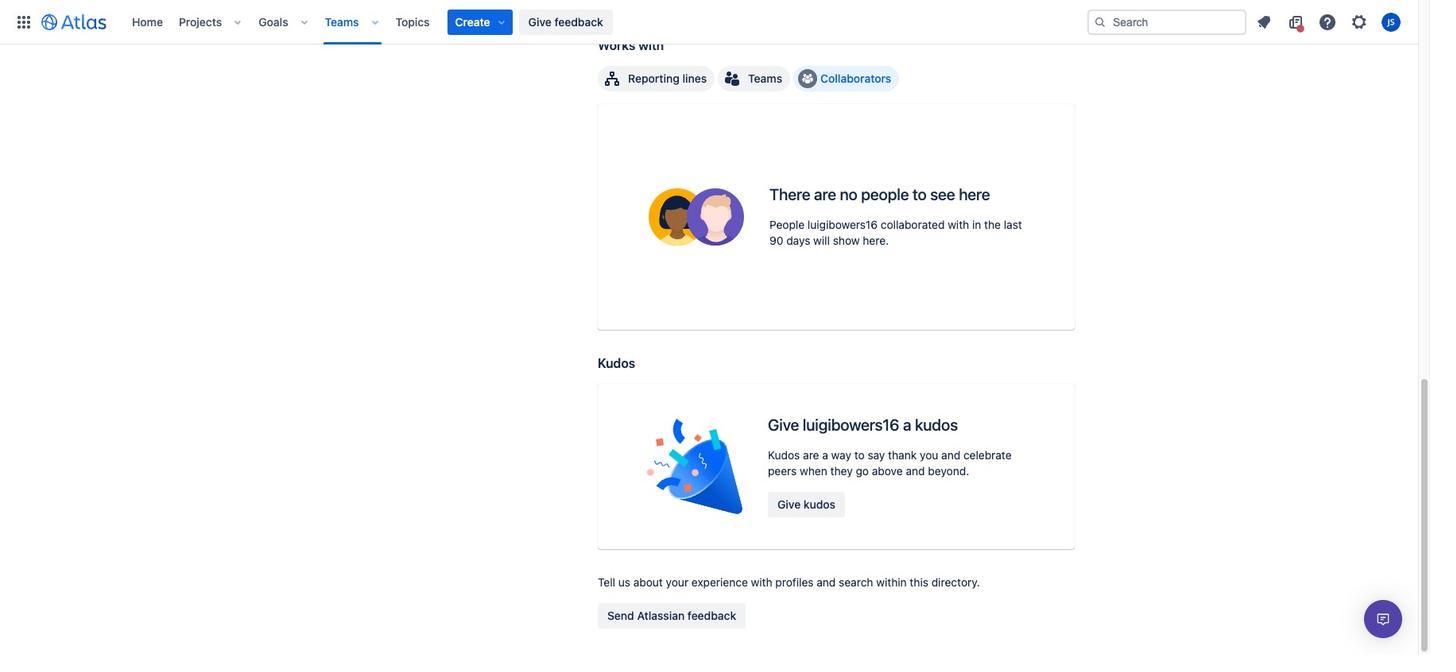 Task type: locate. For each thing, give the bounding box(es) containing it.
1 vertical spatial and
[[906, 464, 925, 478]]

1 vertical spatial are
[[803, 448, 819, 462]]

give luigibowers16 a kudos
[[768, 416, 958, 434]]

profiles
[[776, 576, 814, 589]]

teams link
[[320, 9, 364, 35]]

say
[[868, 448, 885, 462]]

kudos down when
[[804, 498, 836, 511]]

feedback down experience
[[688, 609, 737, 623]]

2 vertical spatial and
[[817, 576, 836, 589]]

0 vertical spatial and
[[942, 448, 961, 462]]

0 vertical spatial are
[[814, 185, 836, 204]]

teams right the teams icon
[[748, 72, 783, 85]]

group containing reporting lines
[[598, 66, 900, 91]]

0 horizontal spatial with
[[639, 38, 664, 52]]

to
[[913, 185, 927, 204], [855, 448, 865, 462]]

are left no
[[814, 185, 836, 204]]

luigibowers16
[[808, 218, 878, 231], [803, 416, 900, 434]]

open intercom messenger image
[[1374, 610, 1393, 629]]

to up go in the right bottom of the page
[[855, 448, 865, 462]]

celebrate
[[964, 448, 1012, 462]]

0 horizontal spatial teams
[[325, 15, 359, 28]]

switch to... image
[[14, 12, 33, 31]]

collaborated
[[881, 218, 945, 231]]

0 horizontal spatial kudos
[[804, 498, 836, 511]]

collaborators
[[821, 72, 892, 85]]

1 vertical spatial kudos
[[768, 448, 800, 462]]

give inside top element
[[528, 15, 552, 28]]

works
[[598, 38, 636, 52]]

luigibowers16 up show
[[808, 218, 878, 231]]

banner containing home
[[0, 0, 1419, 45]]

a for are
[[822, 448, 829, 462]]

with inside people luigibowers16 collaborated with in the last 90 days will show here.
[[948, 218, 970, 231]]

with left in
[[948, 218, 970, 231]]

1 vertical spatial a
[[822, 448, 829, 462]]

1 vertical spatial teams
[[748, 72, 783, 85]]

teams inside button
[[748, 72, 783, 85]]

kudos
[[598, 356, 635, 371], [768, 448, 800, 462]]

with up 'reporting'
[[639, 38, 664, 52]]

are for there
[[814, 185, 836, 204]]

thank
[[888, 448, 917, 462]]

and left search
[[817, 576, 836, 589]]

people
[[861, 185, 909, 204]]

give
[[528, 15, 552, 28], [768, 416, 799, 434], [778, 498, 801, 511]]

are for kudos
[[803, 448, 819, 462]]

2 vertical spatial give
[[778, 498, 801, 511]]

will
[[814, 234, 830, 247]]

0 horizontal spatial kudos
[[598, 356, 635, 371]]

to for say
[[855, 448, 865, 462]]

you
[[920, 448, 939, 462]]

with left profiles
[[751, 576, 773, 589]]

give for give luigibowers16 a kudos
[[768, 416, 799, 434]]

2 vertical spatial with
[[751, 576, 773, 589]]

there
[[770, 185, 811, 204]]

group
[[598, 66, 900, 91]]

are up when
[[803, 448, 819, 462]]

give up peers
[[768, 416, 799, 434]]

luigibowers16 up way
[[803, 416, 900, 434]]

this
[[910, 576, 929, 589]]

0 horizontal spatial feedback
[[555, 15, 603, 28]]

help image
[[1318, 12, 1337, 31]]

0 horizontal spatial to
[[855, 448, 865, 462]]

collaboratorsicon image
[[802, 72, 814, 85]]

kudos
[[915, 416, 958, 434], [804, 498, 836, 511]]

0 vertical spatial with
[[639, 38, 664, 52]]

goals link
[[254, 9, 293, 35]]

0 vertical spatial a
[[903, 416, 912, 434]]

1 horizontal spatial to
[[913, 185, 927, 204]]

to left see
[[913, 185, 927, 204]]

and
[[942, 448, 961, 462], [906, 464, 925, 478], [817, 576, 836, 589]]

feedback up the works
[[555, 15, 603, 28]]

projects link
[[174, 9, 227, 35]]

your
[[666, 576, 689, 589]]

luigibowers16 for a
[[803, 416, 900, 434]]

are
[[814, 185, 836, 204], [803, 448, 819, 462]]

1 horizontal spatial a
[[903, 416, 912, 434]]

account image
[[1382, 12, 1401, 31]]

a inside the 'kudos are a way to say thank you and celebrate peers when they go above and beyond.'
[[822, 448, 829, 462]]

1 vertical spatial give
[[768, 416, 799, 434]]

2 horizontal spatial with
[[948, 218, 970, 231]]

0 vertical spatial kudos
[[915, 416, 958, 434]]

goals
[[259, 15, 288, 28]]

luigibowers16 for collaborated
[[808, 218, 878, 231]]

search
[[839, 576, 874, 589]]

0 vertical spatial feedback
[[555, 15, 603, 28]]

0 vertical spatial luigibowers16
[[808, 218, 878, 231]]

0 vertical spatial kudos
[[598, 356, 635, 371]]

above
[[872, 464, 903, 478]]

with
[[639, 38, 664, 52], [948, 218, 970, 231], [751, 576, 773, 589]]

1 vertical spatial feedback
[[688, 609, 737, 623]]

0 vertical spatial give
[[528, 15, 552, 28]]

1 horizontal spatial kudos
[[768, 448, 800, 462]]

people luigibowers16 collaborated with in the last 90 days will show here.
[[770, 218, 1022, 247]]

notifications image
[[1255, 12, 1274, 31]]

1 horizontal spatial feedback
[[688, 609, 737, 623]]

are inside the 'kudos are a way to say thank you and celebrate peers when they go above and beyond.'
[[803, 448, 819, 462]]

give right create 'dropdown button'
[[528, 15, 552, 28]]

give kudos button
[[768, 492, 845, 518]]

0 vertical spatial teams
[[325, 15, 359, 28]]

reporting
[[628, 72, 680, 85]]

to for see
[[913, 185, 927, 204]]

luigibowers16 inside people luigibowers16 collaborated with in the last 90 days will show here.
[[808, 218, 878, 231]]

1 vertical spatial kudos
[[804, 498, 836, 511]]

1 vertical spatial luigibowers16
[[803, 416, 900, 434]]

search image
[[1094, 16, 1107, 28]]

feedback
[[555, 15, 603, 28], [688, 609, 737, 623]]

give down peers
[[778, 498, 801, 511]]

no
[[840, 185, 858, 204]]

a
[[903, 416, 912, 434], [822, 448, 829, 462]]

teams right goals
[[325, 15, 359, 28]]

to inside the 'kudos are a way to say thank you and celebrate peers when they go above and beyond.'
[[855, 448, 865, 462]]

1 vertical spatial with
[[948, 218, 970, 231]]

last
[[1004, 218, 1022, 231]]

collaborators button
[[794, 66, 900, 91]]

1 horizontal spatial with
[[751, 576, 773, 589]]

and up beyond.
[[942, 448, 961, 462]]

banner
[[0, 0, 1419, 45]]

kudos inside the 'kudos are a way to say thank you and celebrate peers when they go above and beyond.'
[[768, 448, 800, 462]]

1 vertical spatial to
[[855, 448, 865, 462]]

topics
[[396, 15, 430, 28]]

feedback inside send atlassian feedback button
[[688, 609, 737, 623]]

a left way
[[822, 448, 829, 462]]

0 horizontal spatial a
[[822, 448, 829, 462]]

1 horizontal spatial and
[[906, 464, 925, 478]]

1 horizontal spatial teams
[[748, 72, 783, 85]]

beyond.
[[928, 464, 970, 478]]

0 vertical spatial to
[[913, 185, 927, 204]]

settings image
[[1350, 12, 1369, 31]]

kudos up you
[[915, 416, 958, 434]]

teams
[[325, 15, 359, 28], [748, 72, 783, 85]]

and down thank
[[906, 464, 925, 478]]

a up thank
[[903, 416, 912, 434]]

give feedback
[[528, 15, 603, 28]]

projects
[[179, 15, 222, 28]]

lines
[[683, 72, 707, 85]]



Task type: vqa. For each thing, say whether or not it's contained in the screenshot.
THE 11:59PM
no



Task type: describe. For each thing, give the bounding box(es) containing it.
send
[[608, 609, 634, 623]]

1 horizontal spatial kudos
[[915, 416, 958, 434]]

give for give feedback
[[528, 15, 552, 28]]

people
[[770, 218, 805, 231]]

teams image
[[723, 69, 742, 88]]

here
[[959, 185, 990, 204]]

2 horizontal spatial and
[[942, 448, 961, 462]]

works with
[[598, 38, 664, 52]]

teams inside top element
[[325, 15, 359, 28]]

about
[[634, 576, 663, 589]]

Search field
[[1088, 9, 1247, 35]]

send atlassian feedback
[[608, 609, 737, 623]]

see
[[931, 185, 955, 204]]

create
[[455, 15, 490, 28]]

0 horizontal spatial and
[[817, 576, 836, 589]]

a for luigibowers16
[[903, 416, 912, 434]]

directory.
[[932, 576, 980, 589]]

in
[[973, 218, 982, 231]]

here.
[[863, 234, 889, 247]]

tell
[[598, 576, 615, 589]]

give feedback button
[[519, 9, 613, 35]]

teams button
[[718, 66, 790, 91]]

home link
[[127, 9, 168, 35]]

top element
[[10, 0, 1088, 44]]

90
[[770, 234, 784, 247]]

feedback inside give feedback button
[[555, 15, 603, 28]]

us
[[618, 576, 631, 589]]

kudos for kudos
[[598, 356, 635, 371]]

peers
[[768, 464, 797, 478]]

reporting lines button
[[598, 66, 715, 91]]

kudos are a way to say thank you and celebrate peers when they go above and beyond.
[[768, 448, 1012, 478]]

atlassian
[[637, 609, 685, 623]]

kudos for kudos are a way to say thank you and celebrate peers when they go above and beyond.
[[768, 448, 800, 462]]

way
[[832, 448, 852, 462]]

the
[[985, 218, 1001, 231]]

show
[[833, 234, 860, 247]]

send atlassian feedback button
[[598, 604, 746, 629]]

kudos inside button
[[804, 498, 836, 511]]

give for give kudos
[[778, 498, 801, 511]]

give kudos
[[778, 498, 836, 511]]

there are no people to see here
[[770, 185, 990, 204]]

days
[[787, 234, 811, 247]]

home
[[132, 15, 163, 28]]

tell us about your experience with profiles and search within this directory.
[[598, 576, 980, 589]]

they
[[831, 464, 853, 478]]

reporting lines
[[628, 72, 707, 85]]

go
[[856, 464, 869, 478]]

within
[[877, 576, 907, 589]]

create button
[[447, 9, 513, 35]]

topics link
[[391, 9, 435, 35]]

when
[[800, 464, 828, 478]]

experience
[[692, 576, 748, 589]]



